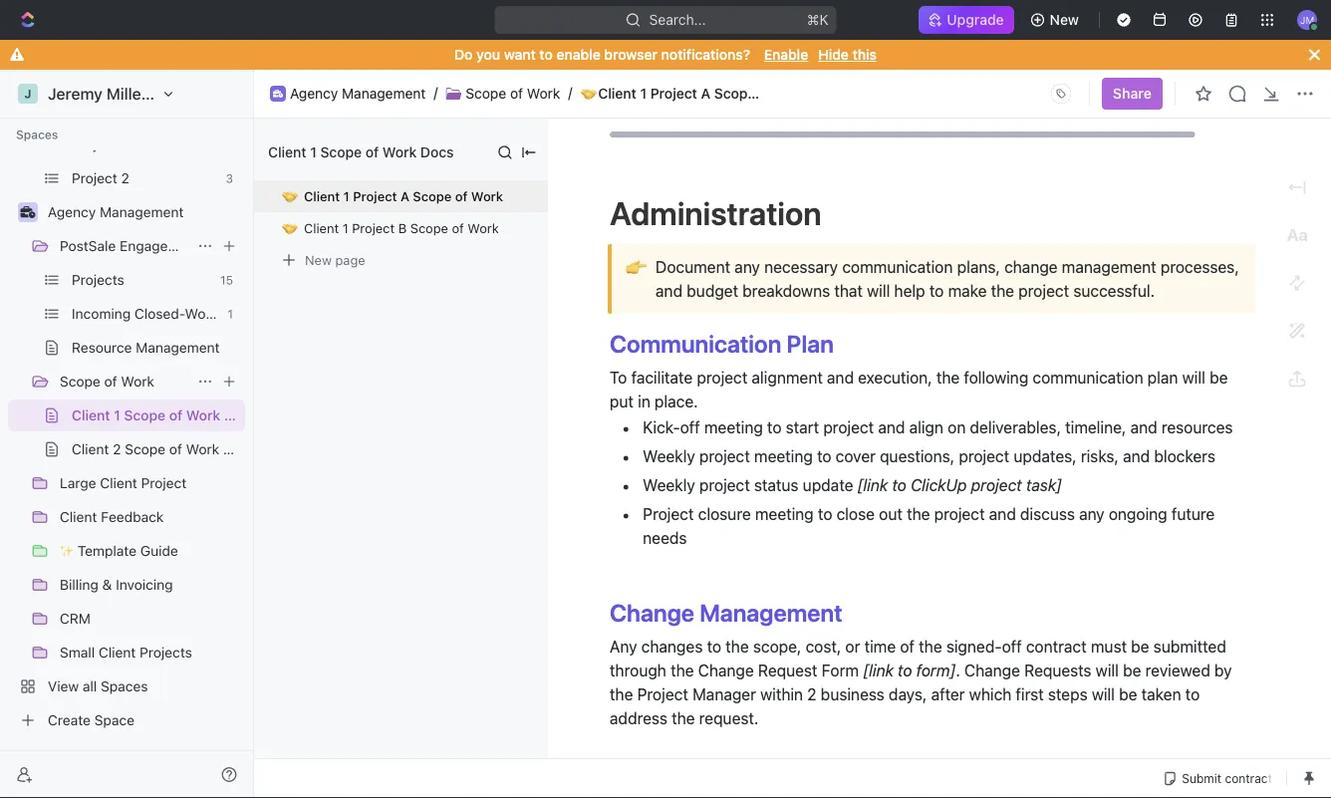 Task type: locate. For each thing, give the bounding box(es) containing it.
projects
[[60, 102, 112, 119], [72, 272, 124, 288], [140, 644, 192, 661]]

0 vertical spatial agency
[[290, 85, 338, 102]]

1 vertical spatial 🤝
[[282, 189, 295, 204]]

and inside document any necessary communication plans, change management processes, and budget breakdowns that will help to make the project successful.
[[656, 282, 683, 301]]

projects up the project 1 on the left top of the page
[[60, 102, 112, 119]]

👉
[[626, 256, 644, 278]]

docs up 🤝 client 1 project b scope of work
[[421, 144, 454, 161]]

you
[[477, 46, 501, 63]]

1 vertical spatial 🤝 client 1 project a scope of work
[[282, 189, 503, 204]]

0 vertical spatial scope of work link
[[466, 85, 561, 102]]

off inside any changes to the scope, cost, or time of the signed-off contract must be submitted through the change request form
[[1002, 638, 1022, 656]]

will inside document any necessary communication plans, change management processes, and budget breakdowns that will help to make the project successful.
[[867, 282, 891, 301]]

2 🤝 button from the top
[[280, 220, 304, 236]]

scope of work down resource
[[60, 373, 154, 390]]

2 down project 1 link
[[121, 170, 129, 186]]

project up needs
[[643, 505, 694, 524]]

scope of work
[[466, 85, 561, 102], [60, 373, 154, 390]]

a down 'notifications?'
[[701, 85, 711, 102]]

0 horizontal spatial a
[[401, 189, 410, 204]]

client 1 scope of work docs up client 2 scope of work docs
[[72, 407, 258, 424]]

client feedback
[[60, 509, 164, 525]]

0 vertical spatial weekly
[[643, 447, 696, 466]]

weekly down kick- on the bottom of page
[[643, 447, 696, 466]]

1 horizontal spatial scope of work
[[466, 85, 561, 102]]

new up 'dropdown menu' icon
[[1050, 11, 1080, 28]]

necessary
[[765, 258, 838, 277]]

put
[[610, 392, 634, 411]]

1 horizontal spatial agency
[[290, 85, 338, 102]]

client 1 scope of work docs
[[268, 144, 454, 161], [72, 407, 258, 424]]

projects link up project 1 link
[[60, 95, 189, 127]]

[link down cover
[[858, 476, 888, 495]]

spaces inside tree
[[101, 678, 148, 695]]

business time image
[[273, 90, 283, 97]]

2 for project
[[121, 170, 129, 186]]

1 vertical spatial docs
[[224, 407, 258, 424]]

1 horizontal spatial spaces
[[101, 678, 148, 695]]

1 vertical spatial off
[[1002, 638, 1022, 656]]

any right discuss
[[1080, 505, 1105, 524]]

client 1 scope of work docs inside tree
[[72, 407, 258, 424]]

resource management
[[72, 339, 220, 356]]

0 vertical spatial 🤝 client 1 project a scope of work
[[581, 85, 811, 102]]

scope of work for the bottommost scope of work link
[[60, 373, 154, 390]]

new left page
[[305, 253, 332, 268]]

and down plan
[[827, 368, 854, 387]]

0 horizontal spatial any
[[735, 258, 761, 277]]

agency management down the project 2 on the left top
[[48, 204, 184, 220]]

docs for client 1 scope of work docs link at the left bottom of the page
[[224, 407, 258, 424]]

project inside to facilitate project alignment and execution, the following communication plan will be put in place. kick-off meeting to start project and align on deliverables, timeline, and resources weekly project meeting to cover questions, project updates, risks, and blockers weekly project status update [link to clickup project task] project closure meeting to close out the project and discuss any ongoing future needs
[[643, 505, 694, 524]]

the down plans,
[[992, 282, 1015, 301]]

of inside any changes to the scope, cost, or time of the signed-off contract must be submitted through the change request form
[[901, 638, 915, 656]]

project 2 link
[[72, 162, 218, 194]]

any inside to facilitate project alignment and execution, the following communication plan will be put in place. kick-off meeting to start project and align on deliverables, timeline, and resources weekly project meeting to cover questions, project updates, risks, and blockers weekly project status update [link to clickup project task] project closure meeting to close out the project and discuss any ongoing future needs
[[1080, 505, 1105, 524]]

2 vertical spatial 2
[[808, 685, 817, 704]]

new inside button
[[1050, 11, 1080, 28]]

docs inside client 1 scope of work docs link
[[224, 407, 258, 424]]

the down the changes
[[671, 661, 694, 680]]

0 vertical spatial new
[[1050, 11, 1080, 28]]

1 horizontal spatial communication
[[1033, 368, 1144, 387]]

0 horizontal spatial agency
[[48, 204, 96, 220]]

2
[[121, 170, 129, 186], [113, 441, 121, 458], [808, 685, 817, 704]]

scope,
[[754, 638, 802, 656]]

tree containing projects
[[8, 27, 258, 737]]

any
[[735, 258, 761, 277], [1080, 505, 1105, 524]]

management for resource management link
[[136, 339, 220, 356]]

1 vertical spatial spaces
[[101, 678, 148, 695]]

2 up large client project
[[113, 441, 121, 458]]

1 vertical spatial communication
[[1033, 368, 1144, 387]]

workspace
[[164, 84, 247, 103]]

after
[[932, 685, 966, 704]]

0 horizontal spatial agency management
[[48, 204, 184, 220]]

1 vertical spatial scope of work link
[[60, 366, 189, 398]]

docs up client 2 scope of work docs
[[224, 407, 258, 424]]

create space link
[[8, 705, 241, 737]]

1 🤝 button from the top
[[280, 188, 304, 204]]

2 vertical spatial docs
[[223, 441, 256, 458]]

agency management link right business time image
[[290, 85, 426, 102]]

new for new
[[1050, 11, 1080, 28]]

spaces down the small client projects on the bottom
[[101, 678, 148, 695]]

miller's
[[107, 84, 160, 103]]

2 right within
[[808, 685, 817, 704]]

1 vertical spatial meeting
[[755, 447, 813, 466]]

0 vertical spatial any
[[735, 258, 761, 277]]

change up which
[[965, 661, 1021, 680]]

docs
[[421, 144, 454, 161], [224, 407, 258, 424], [223, 441, 256, 458]]

to
[[540, 46, 553, 63], [930, 282, 944, 301], [768, 418, 782, 437], [818, 447, 832, 466], [893, 476, 907, 495], [818, 505, 833, 524], [707, 638, 722, 656], [898, 661, 913, 680], [1186, 685, 1201, 704]]

within
[[761, 685, 804, 704]]

submitted
[[1154, 638, 1227, 656]]

0 horizontal spatial new
[[305, 253, 332, 268]]

management
[[1062, 258, 1157, 277]]

off left contract
[[1002, 638, 1022, 656]]

agency management inside tree
[[48, 204, 184, 220]]

any
[[610, 638, 638, 656]]

tree
[[8, 27, 258, 737]]

incoming closed-won deals
[[72, 306, 253, 322]]

agency management link
[[290, 85, 426, 102], [48, 196, 241, 228]]

j
[[24, 87, 32, 101]]

view
[[48, 678, 79, 695]]

projects link down postsale engagements link in the left top of the page
[[72, 264, 212, 296]]

1 vertical spatial [link
[[864, 661, 894, 680]]

0 horizontal spatial agency management link
[[48, 196, 241, 228]]

close
[[837, 505, 875, 524]]

0 vertical spatial off
[[680, 418, 701, 437]]

deals
[[218, 306, 253, 322]]

0 vertical spatial meeting
[[705, 418, 763, 437]]

and down document
[[656, 282, 683, 301]]

share
[[1113, 85, 1152, 102]]

will down must
[[1096, 661, 1119, 680]]

[link down the time
[[864, 661, 894, 680]]

agency management link for business time image
[[290, 85, 426, 102]]

agency up postsale at the top of page
[[48, 204, 96, 220]]

0 horizontal spatial off
[[680, 418, 701, 437]]

of
[[510, 85, 523, 102], [760, 85, 773, 102], [366, 144, 379, 161], [455, 189, 468, 204], [452, 221, 464, 236], [104, 373, 117, 390], [169, 407, 183, 424], [169, 441, 182, 458], [901, 638, 915, 656]]

agency management link down project 2 link
[[48, 196, 241, 228]]

new page
[[305, 253, 366, 268]]

0 vertical spatial a
[[701, 85, 711, 102]]

space
[[94, 712, 135, 729]]

be right must
[[1132, 638, 1150, 656]]

the inside document any necessary communication plans, change management processes, and budget breakdowns that will help to make the project successful.
[[992, 282, 1015, 301]]

0 horizontal spatial communication
[[843, 258, 953, 277]]

2 inside . change requests will be reviewed by the project manager within 2 business days, after which first steps will be taken to address the request.
[[808, 685, 817, 704]]

new
[[1050, 11, 1080, 28], [305, 253, 332, 268]]

update
[[803, 476, 854, 495]]

be
[[1210, 368, 1229, 387], [1132, 638, 1150, 656], [1124, 661, 1142, 680], [1120, 685, 1138, 704]]

0 horizontal spatial spaces
[[16, 128, 58, 142]]

successful.
[[1074, 282, 1156, 301]]

weekly up needs
[[643, 476, 696, 495]]

1 vertical spatial agency
[[48, 204, 96, 220]]

off inside to facilitate project alignment and execution, the following communication plan will be put in place. kick-off meeting to start project and align on deliverables, timeline, and resources weekly project meeting to cover questions, project updates, risks, and blockers weekly project status update [link to clickup project task] project closure meeting to close out the project and discuss any ongoing future needs
[[680, 418, 701, 437]]

client 1 scope of work docs up 🤝 client 1 project b scope of work
[[268, 144, 454, 161]]

cover
[[836, 447, 876, 466]]

communication
[[843, 258, 953, 277], [1033, 368, 1144, 387]]

resource management link
[[72, 332, 241, 364]]

meeting down status at the bottom right of the page
[[755, 505, 814, 524]]

0 vertical spatial 2
[[121, 170, 129, 186]]

plan
[[1148, 368, 1179, 387]]

🤝 client 1 project a scope of work up 🤝 client 1 project b scope of work
[[282, 189, 503, 204]]

meeting left start
[[705, 418, 763, 437]]

change inside any changes to the scope, cost, or time of the signed-off contract must be submitted through the change request form
[[698, 661, 754, 680]]

1 horizontal spatial agency management link
[[290, 85, 426, 102]]

0 vertical spatial projects
[[60, 102, 112, 119]]

0 vertical spatial communication
[[843, 258, 953, 277]]

communication up timeline,
[[1033, 368, 1144, 387]]

request.
[[700, 709, 759, 728]]

client 2 scope of work docs link
[[72, 434, 256, 466]]

be up 'resources'
[[1210, 368, 1229, 387]]

0 vertical spatial agency management
[[290, 85, 426, 102]]

agency inside tree
[[48, 204, 96, 220]]

a up b
[[401, 189, 410, 204]]

0 vertical spatial projects link
[[60, 95, 189, 127]]

projects up incoming
[[72, 272, 124, 288]]

project down the do you want to enable browser notifications? enable hide this on the top
[[651, 85, 698, 102]]

communication inside document any necessary communication plans, change management processes, and budget breakdowns that will help to make the project successful.
[[843, 258, 953, 277]]

0 horizontal spatial 🤝 client 1 project a scope of work
[[282, 189, 503, 204]]

1 vertical spatial weekly
[[643, 476, 696, 495]]

facilitate
[[632, 368, 693, 387]]

agency right business time image
[[290, 85, 338, 102]]

off down place.
[[680, 418, 701, 437]]

to down reviewed
[[1186, 685, 1201, 704]]

any up budget
[[735, 258, 761, 277]]

[link to form]
[[864, 661, 956, 680]]

by
[[1215, 661, 1233, 680]]

docs inside client 2 scope of work docs link
[[223, 441, 256, 458]]

1 horizontal spatial 🤝 client 1 project a scope of work
[[581, 85, 811, 102]]

large client project
[[60, 475, 187, 491]]

1 vertical spatial a
[[401, 189, 410, 204]]

docs down client 1 scope of work docs link at the left bottom of the page
[[223, 441, 256, 458]]

0 horizontal spatial client 1 scope of work docs
[[72, 407, 258, 424]]

projects down the crm link
[[140, 644, 192, 661]]

change up the changes
[[610, 599, 695, 627]]

management for agency management link for business time icon
[[100, 204, 184, 220]]

1 horizontal spatial change
[[698, 661, 754, 680]]

and right timeline,
[[1131, 418, 1158, 437]]

0 vertical spatial 🤝 button
[[280, 188, 304, 204]]

1 vertical spatial 2
[[113, 441, 121, 458]]

the up form]
[[919, 638, 943, 656]]

0 vertical spatial 🤝
[[581, 86, 594, 101]]

will right plan
[[1183, 368, 1206, 387]]

to right "help"
[[930, 282, 944, 301]]

management
[[342, 85, 426, 102], [100, 204, 184, 220], [136, 339, 220, 356], [700, 599, 843, 627]]

blockers
[[1155, 447, 1216, 466]]

a
[[701, 85, 711, 102], [401, 189, 410, 204]]

breakdowns
[[743, 282, 831, 301]]

client
[[598, 85, 637, 102], [268, 144, 307, 161], [304, 189, 340, 204], [304, 221, 339, 236], [72, 407, 110, 424], [72, 441, 109, 458], [100, 475, 137, 491], [60, 509, 97, 525], [99, 644, 136, 661]]

address
[[610, 709, 668, 728]]

1 vertical spatial new
[[305, 253, 332, 268]]

scope of work down 'want'
[[466, 85, 561, 102]]

docs for client 2 scope of work docs link
[[223, 441, 256, 458]]

1 vertical spatial any
[[1080, 505, 1105, 524]]

any inside document any necessary communication plans, change management processes, and budget breakdowns that will help to make the project successful.
[[735, 258, 761, 277]]

scope of work inside tree
[[60, 373, 154, 390]]

hide
[[819, 46, 849, 63]]

feedback
[[101, 509, 164, 525]]

project
[[1019, 282, 1070, 301], [697, 368, 748, 387], [824, 418, 874, 437], [700, 447, 750, 466], [959, 447, 1010, 466], [700, 476, 750, 495], [972, 476, 1023, 495], [935, 505, 986, 524]]

2 vertical spatial 🤝
[[282, 221, 295, 236]]

scope of work link down 'want'
[[466, 85, 561, 102]]

scope of work link down the resource management
[[60, 366, 189, 398]]

2 for client
[[113, 441, 121, 458]]

0 vertical spatial agency management link
[[290, 85, 426, 102]]

agency management for agency management link for business time icon
[[48, 204, 184, 220]]

meeting
[[705, 418, 763, 437], [755, 447, 813, 466], [755, 505, 814, 524]]

1 vertical spatial agency management link
[[48, 196, 241, 228]]

spaces
[[16, 128, 58, 142], [101, 678, 148, 695]]

1 vertical spatial scope of work
[[60, 373, 154, 390]]

1 vertical spatial 🤝 button
[[280, 220, 304, 236]]

1 horizontal spatial off
[[1002, 638, 1022, 656]]

agency management link for business time icon
[[48, 196, 241, 228]]

to right 'want'
[[540, 46, 553, 63]]

scope of work link
[[466, 85, 561, 102], [60, 366, 189, 398]]

1 horizontal spatial any
[[1080, 505, 1105, 524]]

agency for agency management link for business time icon
[[48, 204, 96, 220]]

change
[[1005, 258, 1058, 277]]

be left taken
[[1120, 685, 1138, 704]]

1 horizontal spatial new
[[1050, 11, 1080, 28]]

days,
[[889, 685, 927, 704]]

project up 'address'
[[638, 685, 689, 704]]

be inside any changes to the scope, cost, or time of the signed-off contract must be submitted through the change request form
[[1132, 638, 1150, 656]]

cost,
[[806, 638, 842, 656]]

&
[[102, 577, 112, 593]]

form]
[[917, 661, 956, 680]]

2 horizontal spatial change
[[965, 661, 1021, 680]]

0 horizontal spatial scope of work link
[[60, 366, 189, 398]]

agency
[[290, 85, 338, 102], [48, 204, 96, 220]]

timeline,
[[1066, 418, 1127, 437]]

change up manager at the right of the page
[[698, 661, 754, 680]]

document any necessary communication plans, change management processes, and budget breakdowns that will help to make the project successful.
[[656, 258, 1244, 301]]

0 vertical spatial scope of work
[[466, 85, 561, 102]]

communication up "help"
[[843, 258, 953, 277]]

1 vertical spatial agency management
[[48, 204, 184, 220]]

1 horizontal spatial agency management
[[290, 85, 426, 102]]

0 vertical spatial docs
[[421, 144, 454, 161]]

to down change management
[[707, 638, 722, 656]]

0 horizontal spatial scope of work
[[60, 373, 154, 390]]

spaces down tara shultz's workspace, , element
[[16, 128, 58, 142]]

crm link
[[60, 603, 241, 635]]

the down through
[[610, 685, 633, 704]]

steps
[[1049, 685, 1088, 704]]

align
[[910, 418, 944, 437]]

plan
[[787, 330, 834, 358]]

agency management right business time image
[[290, 85, 426, 102]]

will right that
[[867, 282, 891, 301]]

ongoing
[[1109, 505, 1168, 524]]

0 vertical spatial [link
[[858, 476, 888, 495]]

1 vertical spatial client 1 scope of work docs
[[72, 407, 258, 424]]

upgrade
[[947, 11, 1004, 28]]

project inside document any necessary communication plans, change management processes, and budget breakdowns that will help to make the project successful.
[[1019, 282, 1070, 301]]

meeting up status at the bottom right of the page
[[755, 447, 813, 466]]

1 horizontal spatial client 1 scope of work docs
[[268, 144, 454, 161]]

✨ template guide link
[[60, 535, 241, 567]]

🤝 client 1 project a scope of work down 'notifications?'
[[581, 85, 811, 102]]

15
[[220, 273, 233, 287]]

clickup
[[911, 476, 967, 495]]



Task type: describe. For each thing, give the bounding box(es) containing it.
discuss
[[1021, 505, 1076, 524]]

b
[[398, 221, 407, 236]]

to inside document any necessary communication plans, change management processes, and budget breakdowns that will help to make the project successful.
[[930, 282, 944, 301]]

budget
[[687, 282, 739, 301]]

invoicing
[[116, 577, 173, 593]]

and left discuss
[[990, 505, 1017, 524]]

. change requests will be reviewed by the project manager within 2 business days, after which first steps will be taken to address the request.
[[610, 661, 1237, 728]]

client 2 scope of work docs
[[72, 441, 256, 458]]

project down client 2 scope of work docs link
[[141, 475, 187, 491]]

will right steps
[[1092, 685, 1116, 704]]

.
[[956, 661, 961, 680]]

scope of work for right scope of work link
[[466, 85, 561, 102]]

1 horizontal spatial scope of work link
[[466, 85, 561, 102]]

changes
[[642, 638, 703, 656]]

🤝 client 1 project b scope of work
[[282, 221, 499, 236]]

✨
[[60, 543, 74, 559]]

🤝 button for 🤝 client 1 project b scope of work
[[280, 220, 304, 236]]

1 horizontal spatial a
[[701, 85, 711, 102]]

browser
[[605, 46, 658, 63]]

the right 'address'
[[672, 709, 695, 728]]

must
[[1092, 638, 1128, 656]]

1 vertical spatial projects link
[[72, 264, 212, 296]]

help
[[895, 282, 926, 301]]

project up 🤝 client 1 project b scope of work
[[353, 189, 397, 204]]

dropdown menu image
[[1046, 78, 1078, 110]]

tree inside sidebar navigation
[[8, 27, 258, 737]]

crm
[[60, 611, 91, 627]]

0 vertical spatial client 1 scope of work docs
[[268, 144, 454, 161]]

to down update
[[818, 505, 833, 524]]

small
[[60, 644, 95, 661]]

tara shultz's workspace, , element
[[18, 84, 38, 104]]

status
[[755, 476, 799, 495]]

project up the project 2 on the left top
[[72, 136, 117, 153]]

small client projects
[[60, 644, 192, 661]]

view all spaces
[[48, 678, 148, 695]]

through
[[610, 661, 667, 680]]

⌘k
[[807, 11, 829, 28]]

page
[[335, 253, 366, 268]]

jeremy
[[48, 84, 103, 103]]

🤝 inside '🤝 client 1 project a scope of work'
[[581, 86, 594, 101]]

first
[[1016, 685, 1044, 704]]

🤝 button for 🤝 client 1 project a scope of work
[[280, 188, 304, 204]]

kick-
[[643, 418, 680, 437]]

2 vertical spatial projects
[[140, 644, 192, 661]]

new for new page
[[305, 253, 332, 268]]

all
[[83, 678, 97, 695]]

small client projects link
[[60, 637, 241, 669]]

incoming
[[72, 306, 131, 322]]

jeremy miller's workspace
[[48, 84, 247, 103]]

🤝 for 🤝 dropdown button corresponding to 🤝 client 1 project a scope of work
[[282, 189, 295, 204]]

search...
[[650, 11, 706, 28]]

to inside . change requests will be reviewed by the project manager within 2 business days, after which first steps will be taken to address the request.
[[1186, 685, 1201, 704]]

to up days, at the right bottom of page
[[898, 661, 913, 680]]

management for agency management link corresponding to business time image
[[342, 85, 426, 102]]

time
[[865, 638, 896, 656]]

agency for agency management link corresponding to business time image
[[290, 85, 338, 102]]

plans,
[[958, 258, 1001, 277]]

to inside any changes to the scope, cost, or time of the signed-off contract must be submitted through the change request form
[[707, 638, 722, 656]]

request
[[759, 661, 818, 680]]

document
[[656, 258, 731, 277]]

out
[[879, 505, 903, 524]]

agency management for agency management link corresponding to business time image
[[290, 85, 426, 102]]

business
[[821, 685, 885, 704]]

communication inside to facilitate project alignment and execution, the following communication plan will be put in place. kick-off meeting to start project and align on deliverables, timeline, and resources weekly project meeting to cover questions, project updates, risks, and blockers weekly project status update [link to clickup project task] project closure meeting to close out the project and discuss any ongoing future needs
[[1033, 368, 1144, 387]]

closed-
[[135, 306, 185, 322]]

project inside . change requests will be reviewed by the project manager within 2 business days, after which first steps will be taken to address the request.
[[638, 685, 689, 704]]

resources
[[1162, 418, 1234, 437]]

deliverables,
[[970, 418, 1062, 437]]

enable
[[764, 46, 809, 63]]

✨ template guide
[[60, 543, 178, 559]]

administration
[[610, 194, 822, 232]]

guide
[[140, 543, 178, 559]]

0 vertical spatial spaces
[[16, 128, 58, 142]]

template
[[78, 543, 137, 559]]

billing & invoicing link
[[60, 569, 241, 601]]

place.
[[655, 392, 698, 411]]

jm button
[[1292, 4, 1324, 36]]

execution,
[[859, 368, 933, 387]]

0 horizontal spatial change
[[610, 599, 695, 627]]

change inside . change requests will be reviewed by the project manager within 2 business days, after which first steps will be taken to address the request.
[[965, 661, 1021, 680]]

which
[[970, 685, 1012, 704]]

🤝 for 🤝 client 1 project b scope of work's 🤝 dropdown button
[[282, 221, 295, 236]]

questions,
[[880, 447, 955, 466]]

contract
[[1027, 638, 1087, 656]]

any changes to the scope, cost, or time of the signed-off contract must be submitted through the change request form
[[610, 638, 1231, 680]]

1 vertical spatial projects
[[72, 272, 124, 288]]

won
[[185, 306, 214, 322]]

resource
[[72, 339, 132, 356]]

reviewed
[[1146, 661, 1211, 680]]

sidebar navigation
[[0, 0, 258, 799]]

alignment
[[752, 368, 823, 387]]

following
[[964, 368, 1029, 387]]

communication
[[610, 330, 782, 358]]

to facilitate project alignment and execution, the following communication plan will be put in place. kick-off meeting to start project and align on deliverables, timeline, and resources weekly project meeting to cover questions, project updates, risks, and blockers weekly project status update [link to clickup project task] project closure meeting to close out the project and discuss any ongoing future needs
[[610, 368, 1234, 548]]

form
[[822, 661, 859, 680]]

start
[[786, 418, 820, 437]]

project down the project 1 on the left top of the page
[[72, 170, 117, 186]]

to up out
[[893, 476, 907, 495]]

closure
[[699, 505, 751, 524]]

to up update
[[818, 447, 832, 466]]

be down must
[[1124, 661, 1142, 680]]

notifications?
[[662, 46, 751, 63]]

1 weekly from the top
[[643, 447, 696, 466]]

communication plan
[[610, 330, 834, 358]]

the right out
[[907, 505, 931, 524]]

create
[[48, 712, 91, 729]]

the down change management
[[726, 638, 749, 656]]

to left start
[[768, 418, 782, 437]]

be inside to facilitate project alignment and execution, the following communication plan will be put in place. kick-off meeting to start project and align on deliverables, timeline, and resources weekly project meeting to cover questions, project updates, risks, and blockers weekly project status update [link to clickup project task] project closure meeting to close out the project and discuss any ongoing future needs
[[1210, 368, 1229, 387]]

project 1
[[72, 136, 127, 153]]

or
[[846, 638, 861, 656]]

will inside to facilitate project alignment and execution, the following communication plan will be put in place. kick-off meeting to start project and align on deliverables, timeline, and resources weekly project meeting to cover questions, project updates, risks, and blockers weekly project status update [link to clickup project task] project closure meeting to close out the project and discuss any ongoing future needs
[[1183, 368, 1206, 387]]

the left following
[[937, 368, 960, 387]]

billing & invoicing
[[60, 577, 173, 593]]

[link inside to facilitate project alignment and execution, the following communication plan will be put in place. kick-off meeting to start project and align on deliverables, timeline, and resources weekly project meeting to cover questions, project updates, risks, and blockers weekly project status update [link to clickup project task] project closure meeting to close out the project and discuss any ongoing future needs
[[858, 476, 888, 495]]

2 vertical spatial meeting
[[755, 505, 814, 524]]

risks,
[[1081, 447, 1119, 466]]

this
[[853, 46, 877, 63]]

future
[[1172, 505, 1215, 524]]

view all spaces link
[[8, 671, 241, 703]]

postsale engagements link
[[60, 230, 208, 262]]

and left align
[[879, 418, 906, 437]]

project left b
[[352, 221, 395, 236]]

business time image
[[20, 206, 35, 218]]

engagements
[[120, 238, 208, 254]]

and right risks,
[[1124, 447, 1151, 466]]

client 1 scope of work docs link
[[72, 400, 258, 432]]

do you want to enable browser notifications? enable hide this
[[455, 46, 877, 63]]

to
[[610, 368, 627, 387]]

2 weekly from the top
[[643, 476, 696, 495]]

in
[[638, 392, 651, 411]]



Task type: vqa. For each thing, say whether or not it's contained in the screenshot.
Task Name text field
no



